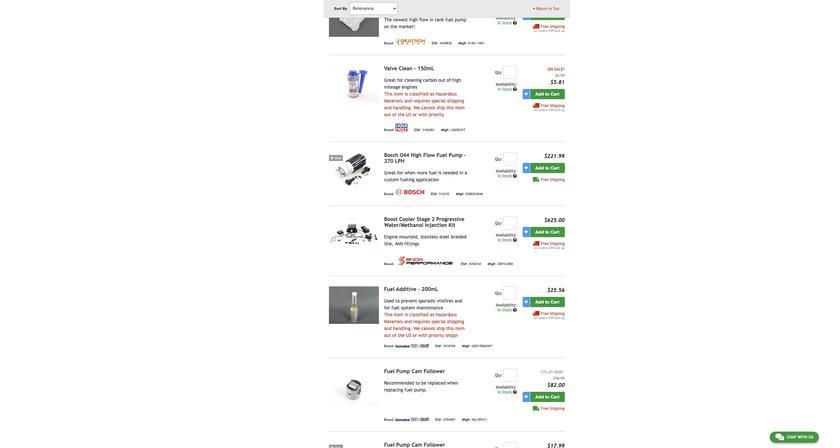 Task type: describe. For each thing, give the bounding box(es) containing it.
$5.99
[[555, 73, 565, 78]]

fuel additive - 200ml link
[[384, 286, 438, 293]]

great for great for when more fuel is needed in a custom fueling application
[[384, 170, 396, 176]]

2 cart from the top
[[550, 91, 559, 97]]

shippi
[[446, 333, 458, 338]]

free shipping on orders $49 and up for fuel additive - 200ml
[[534, 312, 565, 320]]

cart for deatschwerks dw400 in-tank fuel pump w/ universal set up kit
[[550, 12, 559, 18]]

06l109311
[[472, 419, 487, 422]]

mfg#: lm2001kt
[[441, 128, 465, 132]]

es#514125 - 0580254044 - bosch 044 high flow fuel pump - 270 lph - great for when more fuel is needed in a custom fueling application - bosch - audi volkswagen image
[[329, 153, 379, 190]]

on for boost cooler stage 2 progressive water/methanol injection kit
[[534, 246, 537, 250]]

2 up from the top
[[561, 108, 565, 112]]

4 shipping from the top
[[550, 242, 565, 246]]

high
[[411, 152, 422, 158]]

2918704
[[443, 345, 455, 349]]

in for $25.56
[[498, 308, 501, 313]]

1 vertical spatial of
[[392, 112, 396, 117]]

liqui-moly - corporate logo image
[[396, 124, 408, 131]]

044
[[400, 152, 409, 158]]

mfg#: for boost cooler stage 2 progressive water/methanol injection kit
[[488, 263, 496, 266]]

of inside used to prevent sporadic misfires and for fuel system maintenance this item is classified as hazardous materials and requires special shipping and handling. we cannot ship this item out of the us or with priority shippi
[[392, 333, 396, 338]]

and down top
[[555, 29, 560, 32]]

with inside great for cleaning carbon out of high mileage engines this item is classified as hazardous materials and requires special shipping and handling. we cannot ship this item out of the us or with priority
[[418, 112, 427, 117]]

recommended to be replaced when replacing fuel pump.
[[384, 381, 458, 393]]

us
[[808, 436, 813, 440]]

1001
[[477, 42, 484, 45]]

classified inside used to prevent sporadic misfires and for fuel system maintenance this item is classified as hazardous materials and requires special shipping and handling. we cannot ship this item out of the us or with priority shippi
[[409, 312, 429, 318]]

1 vertical spatial out
[[384, 112, 391, 117]]

4350144
[[469, 263, 481, 266]]

sale!
[[554, 67, 565, 72]]

and down engines
[[404, 98, 412, 104]]

add to wish list image
[[525, 13, 528, 17]]

add for fuel pump cam follower
[[535, 395, 544, 400]]

in inside the great for when more fuel is needed in a custom fueling application
[[459, 170, 463, 176]]

when inside recommended to be replaced when replacing fuel pump.
[[447, 381, 458, 386]]

to for fifth the add to cart "button" from the bottom
[[545, 91, 549, 97]]

add to cart button for boost cooler stage 2 progressive water/methanol injection kit
[[530, 227, 565, 237]]

0580254044
[[466, 193, 483, 196]]

fuel pump cam follower for fuel pump cam follower link for 'es#2594967 - 06l109311 - fuel pump cam follower - recommended to be replaced when replacing fuel pump. - genuine volkswagen audi - audi volkswagen' image
[[384, 369, 445, 375]]

tank
[[445, 0, 457, 5]]

or inside used to prevent sporadic misfires and for fuel system maintenance this item is classified as hazardous materials and requires special shipping and handling. we cannot ship this item out of the us or with priority shippi
[[413, 333, 417, 338]]

snowperformance - corporate logo image
[[396, 256, 454, 266]]

6 stock from the top
[[502, 390, 512, 395]]

handling. inside used to prevent sporadic misfires and for fuel system maintenance this item is classified as hazardous materials and requires special shipping and handling. we cannot ship this item out of the us or with priority shippi
[[393, 326, 412, 331]]

return to top link
[[533, 6, 559, 12]]

1 stock from the top
[[502, 21, 512, 25]]

recommended
[[384, 381, 414, 386]]

us inside great for cleaning carbon out of high mileage engines this item is classified as hazardous materials and requires special shipping and handling. we cannot ship this item out of the us or with priority
[[406, 112, 411, 117]]

w/
[[399, 5, 406, 11]]

line,
[[384, 241, 394, 247]]

valve clean - 150ml link
[[384, 65, 434, 72]]

2594967
[[443, 419, 455, 422]]

5 shipping from the top
[[550, 312, 565, 316]]

fueling
[[400, 177, 415, 182]]

shipping inside used to prevent sporadic misfires and for fuel system maintenance this item is classified as hazardous materials and requires special shipping and handling. we cannot ship this item out of the us or with priority shippi
[[447, 319, 464, 325]]

out inside used to prevent sporadic misfires and for fuel system maintenance this item is classified as hazardous materials and requires special shipping and handling. we cannot ship this item out of the us or with priority shippi
[[384, 333, 391, 338]]

es#: for tank
[[432, 42, 438, 45]]

question circle image for on sale!
[[513, 87, 517, 91]]

6 shipping from the top
[[550, 407, 565, 411]]

1 shipping from the top
[[550, 24, 565, 29]]

2 add to cart button from the top
[[530, 89, 565, 99]]

with inside chat with us link
[[798, 436, 807, 440]]

1 availability: from the top
[[496, 16, 517, 20]]

5 add to wish list image from the top
[[525, 396, 528, 399]]

materials inside great for cleaning carbon out of high mileage engines this item is classified as hazardous materials and requires special shipping and handling. we cannot ship this item out of the us or with priority
[[384, 98, 403, 104]]

market!
[[399, 24, 415, 29]]

in for on sale!
[[498, 87, 501, 92]]

genuine volkswagen audi - corporate logo image for pump
[[396, 418, 429, 422]]

add for bosch 044 high flow fuel pump - 270 lph
[[535, 165, 544, 171]]

bosch - corporate logo image
[[396, 189, 424, 196]]

requires inside great for cleaning carbon out of high mileage engines this item is classified as hazardous materials and requires special shipping and handling. we cannot ship this item out of the us or with priority
[[413, 98, 430, 104]]

add to cart for fuel pump cam follower
[[535, 395, 559, 400]]

$82.00
[[547, 382, 565, 389]]

is inside the great for when more fuel is needed in a custom fueling application
[[438, 170, 442, 176]]

2 orders from the top
[[538, 108, 548, 112]]

free shipping on orders $49 and up for deatschwerks dw400 in-tank fuel pump w/ universal set up kit
[[534, 24, 565, 32]]

es#: 2918704
[[435, 345, 455, 349]]

2 free from the top
[[541, 104, 549, 108]]

in stock for $25.56
[[498, 308, 513, 313]]

we inside great for cleaning carbon out of high mileage engines this item is classified as hazardous materials and requires special shipping and handling. we cannot ship this item out of the us or with priority
[[414, 105, 420, 110]]

availability: for $25.56
[[496, 303, 517, 308]]

high inside the newest high flow in tank fuel pump on the market!
[[409, 17, 418, 22]]

add to cart for boost cooler stage 2 progressive water/methanol injection kit
[[535, 230, 559, 235]]

4349830
[[440, 42, 452, 45]]

fuel pump cam follower for 'es#2793783 - 06h109311b - fuel pump cam follower - recommended to be replaced when replacing fuel pump - ina - audi volkswagen' image fuel pump cam follower link
[[384, 442, 445, 449]]

es#3184283 - lm2001kt - valve clean - 150ml - great for cleaning carbon out of high mileage engines - liqui-moly - audi bmw volkswagen mercedes benz mini porsche image
[[329, 66, 379, 103]]

question circle image for $25.56
[[513, 308, 517, 312]]

mileage
[[384, 84, 400, 90]]

es#: 4350144
[[461, 263, 481, 266]]

bosch
[[384, 152, 398, 158]]

pump.
[[414, 388, 427, 393]]

2 add from the top
[[535, 91, 544, 97]]

6 in stock from the top
[[498, 390, 513, 395]]

17% off msrp $98.99 $82.00
[[540, 370, 565, 389]]

when inside the great for when more fuel is needed in a custom fueling application
[[405, 170, 415, 176]]

fuel inside used to prevent sporadic misfires and for fuel system maintenance this item is classified as hazardous materials and requires special shipping and handling. we cannot ship this item out of the us or with priority shippi
[[391, 306, 400, 311]]

9-
[[468, 42, 471, 45]]

follower for 'es#2793783 - 06h109311b - fuel pump cam follower - recommended to be replaced when replacing fuel pump - ina - audi volkswagen' image fuel pump cam follower link
[[424, 442, 445, 449]]

brd
[[507, 263, 513, 266]]

- for 200ml
[[418, 286, 420, 293]]

brand: for fuel additive - 200ml
[[384, 345, 394, 349]]

for for cleaning
[[397, 78, 403, 83]]

stainless
[[420, 234, 438, 240]]

sporadic
[[418, 299, 436, 304]]

a
[[465, 170, 467, 176]]

pump
[[455, 17, 466, 22]]

stock for $25.56
[[502, 308, 512, 313]]

2 add to cart from the top
[[535, 91, 559, 97]]

- for 150ml
[[414, 65, 416, 72]]

for for when
[[397, 170, 403, 176]]

2 free shipping on orders $49 and up from the top
[[534, 104, 565, 112]]

mfg#: for fuel additive - 200ml
[[462, 345, 470, 349]]

add for deatschwerks dw400 in-tank fuel pump w/ universal set up kit
[[535, 12, 544, 18]]

valve
[[384, 65, 397, 72]]

progressive
[[436, 216, 464, 223]]

stock for on sale!
[[502, 87, 512, 92]]

up for deatschwerks dw400 in-tank fuel pump w/ universal set up kit
[[561, 29, 565, 32]]

200ml
[[422, 286, 438, 293]]

$49 for fuel additive - 200ml
[[549, 316, 554, 320]]

stock for $221.99
[[502, 174, 512, 179]]

to inside recommended to be replaced when replacing fuel pump.
[[416, 381, 420, 386]]

3 shipping from the top
[[550, 178, 565, 182]]

stock for $625.00
[[502, 238, 512, 243]]

cam for fuel pump cam follower link for 'es#2594967 - 06l109311 - fuel pump cam follower - recommended to be replaced when replacing fuel pump. - genuine volkswagen audi - audi volkswagen' image
[[412, 369, 422, 375]]

es#: for 2
[[461, 263, 468, 266]]

as inside used to prevent sporadic misfires and for fuel system maintenance this item is classified as hazardous materials and requires special shipping and handling. we cannot ship this item out of the us or with priority shippi
[[430, 312, 434, 318]]

3184283
[[422, 128, 434, 132]]

brand: for fuel pump cam follower
[[384, 419, 394, 422]]

in for $221.99
[[498, 174, 501, 179]]

brand: for bosch 044 high flow fuel pump - 270 lph
[[384, 193, 394, 196]]

qty: for on sale!
[[495, 70, 503, 75]]

fuel for 'es#2793783 - 06h109311b - fuel pump cam follower - recommended to be replaced when replacing fuel pump - ina - audi volkswagen' image fuel pump cam follower link
[[384, 442, 395, 449]]

es#: for 150ml
[[414, 128, 421, 132]]

brand: for deatschwerks dw400 in-tank fuel pump w/ universal set up kit
[[384, 42, 394, 45]]

1 in from the top
[[498, 21, 501, 25]]

flow
[[419, 17, 428, 22]]

and down $5.81
[[555, 108, 560, 112]]

top
[[553, 6, 559, 11]]

availability: for on sale!
[[496, 82, 517, 87]]

engine
[[384, 234, 398, 240]]

sort by
[[334, 6, 347, 11]]

prevent
[[401, 299, 417, 304]]

150ml
[[418, 65, 434, 72]]

2 shipping from the top
[[550, 104, 565, 108]]

is inside great for cleaning carbon out of high mileage engines this item is classified as hazardous materials and requires special shipping and handling. we cannot ship this item out of the us or with priority
[[405, 91, 408, 97]]

be
[[421, 381, 426, 386]]

es#4350144 - 20010-brd - boost cooler stage 2 progressive water/methanol injection kit - engine mounted, stainless steel braided line, 4an fittings - snowperformance - audi bmw volkswagen mercedes benz mini porsche image
[[329, 217, 379, 254]]

cam for 'es#2793783 - 06h109311b - fuel pump cam follower - recommended to be replaced when replacing fuel pump - ina - audi volkswagen' image fuel pump cam follower link
[[412, 442, 422, 449]]

lph
[[395, 158, 405, 164]]

as inside great for cleaning carbon out of high mileage engines this item is classified as hazardous materials and requires special shipping and handling. we cannot ship this item out of the us or with priority
[[430, 91, 434, 97]]

injection
[[425, 222, 447, 229]]

es#: 3184283
[[414, 128, 434, 132]]

to inside 'return to top' 'link'
[[549, 6, 552, 11]]

off
[[548, 370, 553, 375]]

fuel pump cam follower link for 'es#2594967 - 06l109311 - fuel pump cam follower - recommended to be replaced when replacing fuel pump. - genuine volkswagen audi - audi volkswagen' image
[[384, 369, 445, 375]]

cleaning
[[405, 78, 422, 83]]

es#: for follower
[[435, 419, 442, 422]]

this inside great for cleaning carbon out of high mileage engines this item is classified as hazardous materials and requires special shipping and handling. we cannot ship this item out of the us or with priority
[[384, 91, 392, 97]]

es#: for flow
[[431, 193, 438, 196]]

1 question circle image from the top
[[513, 21, 517, 25]]

6 free from the top
[[541, 407, 549, 411]]

0 vertical spatial of
[[447, 78, 451, 83]]

return to top
[[535, 6, 559, 11]]

system
[[401, 306, 415, 311]]

mfg#: for fuel pump cam follower
[[462, 419, 470, 422]]

and down used
[[384, 326, 392, 331]]

cart for bosch 044 high flow fuel pump - 270 lph
[[550, 165, 559, 171]]

boost cooler stage 2 progressive water/methanol injection kit link
[[384, 216, 464, 229]]

on for fuel additive - 200ml
[[534, 316, 537, 320]]

bosch 044 high flow fuel pump - 270 lph
[[384, 152, 466, 164]]

steel
[[439, 234, 449, 240]]

great for when more fuel is needed in a custom fueling application
[[384, 170, 467, 182]]

item down system
[[394, 312, 403, 318]]

in stock for $221.99
[[498, 174, 513, 179]]

mfg#: for deatschwerks dw400 in-tank fuel pump w/ universal set up kit
[[458, 42, 467, 45]]

$25.56
[[547, 287, 565, 294]]

cooler
[[399, 216, 415, 223]]

clean
[[399, 65, 412, 72]]

this inside used to prevent sporadic misfires and for fuel system maintenance this item is classified as hazardous materials and requires special shipping and handling. we cannot ship this item out of the us or with priority shippi
[[446, 326, 454, 331]]

for inside used to prevent sporadic misfires and for fuel system maintenance this item is classified as hazardous materials and requires special shipping and handling. we cannot ship this item out of the us or with priority shippi
[[384, 306, 390, 311]]

add to wish list image for $25.56
[[525, 301, 528, 304]]

classified inside great for cleaning carbon out of high mileage engines this item is classified as hazardous materials and requires special shipping and handling. we cannot ship this item out of the us or with priority
[[409, 91, 429, 97]]

stage
[[417, 216, 430, 223]]

6 availability: from the top
[[496, 385, 517, 390]]

add for fuel additive - 200ml
[[535, 300, 544, 305]]

ship inside used to prevent sporadic misfires and for fuel system maintenance this item is classified as hazardous materials and requires special shipping and handling. we cannot ship this item out of the us or with priority shippi
[[437, 326, 445, 331]]

chat
[[787, 436, 796, 440]]

handling. inside great for cleaning carbon out of high mileage engines this item is classified as hazardous materials and requires special shipping and handling. we cannot ship this item out of the us or with priority
[[393, 105, 412, 110]]

follower for fuel pump cam follower link for 'es#2594967 - 06l109311 - fuel pump cam follower - recommended to be replaced when replacing fuel pump. - genuine volkswagen audi - audi volkswagen' image
[[424, 369, 445, 375]]

mfg#: for valve clean - 150ml
[[441, 128, 449, 132]]

qty: for $625.00
[[495, 221, 503, 226]]

additive
[[396, 286, 416, 293]]

msrp
[[554, 370, 563, 375]]

return
[[536, 6, 548, 11]]

orders for boost cooler stage 2 progressive water/methanol injection kit
[[538, 246, 548, 250]]

mfg#: g001780m3kt
[[462, 345, 492, 349]]

1 free from the top
[[541, 24, 549, 29]]

by
[[343, 6, 347, 11]]

2 question circle image from the top
[[513, 238, 517, 242]]

qty: for $221.99
[[495, 157, 503, 162]]

needed
[[443, 170, 458, 176]]

es#: 514125
[[431, 193, 449, 196]]

on for deatschwerks dw400 in-tank fuel pump w/ universal set up kit
[[534, 29, 537, 32]]

item up shippi
[[455, 326, 465, 331]]

boost
[[384, 216, 398, 223]]

and right misfires
[[455, 299, 462, 304]]

1 in stock from the top
[[498, 21, 513, 25]]

mfg#: 06l109311
[[462, 419, 487, 422]]



Task type: locate. For each thing, give the bounding box(es) containing it.
special down carbon
[[431, 98, 446, 104]]

514125
[[439, 193, 449, 196]]

mfg#: 0580254044
[[456, 193, 483, 196]]

is down engines
[[405, 91, 408, 97]]

kit
[[450, 5, 457, 11], [449, 222, 455, 229]]

to down return to top
[[545, 12, 549, 18]]

hazardous inside used to prevent sporadic misfires and for fuel system maintenance this item is classified as hazardous materials and requires special shipping and handling. we cannot ship this item out of the us or with priority shippi
[[436, 312, 457, 318]]

1 up from the top
[[561, 29, 565, 32]]

1 vertical spatial with
[[418, 333, 427, 338]]

great for cleaning carbon out of high mileage engines this item is classified as hazardous materials and requires special shipping and handling. we cannot ship this item out of the us or with priority
[[384, 78, 465, 117]]

2 as from the top
[[430, 312, 434, 318]]

es#: left 3184283
[[414, 128, 421, 132]]

0 vertical spatial great
[[384, 78, 396, 83]]

20010-
[[497, 263, 507, 266]]

0 vertical spatial kit
[[450, 5, 457, 11]]

add to cart down $25.56
[[535, 300, 559, 305]]

shipping
[[447, 98, 464, 104], [447, 319, 464, 325]]

5 stock from the top
[[502, 308, 512, 313]]

cannot inside used to prevent sporadic misfires and for fuel system maintenance this item is classified as hazardous materials and requires special shipping and handling. we cannot ship this item out of the us or with priority shippi
[[421, 326, 435, 331]]

requires inside used to prevent sporadic misfires and for fuel system maintenance this item is classified as hazardous materials and requires special shipping and handling. we cannot ship this item out of the us or with priority shippi
[[413, 319, 430, 325]]

0 vertical spatial cam
[[412, 369, 422, 375]]

2 us from the top
[[406, 333, 411, 338]]

to right used
[[395, 299, 400, 304]]

pump inside deatschwerks dw400 in-tank fuel pump w/ universal set up kit
[[384, 5, 398, 11]]

2 special from the top
[[431, 319, 446, 325]]

shipping down $5.81
[[550, 104, 565, 108]]

0 vertical spatial the
[[390, 24, 397, 29]]

2 cannot from the top
[[421, 326, 435, 331]]

add to cart for bosch 044 high flow fuel pump - 270 lph
[[535, 165, 559, 171]]

4 brand: from the top
[[384, 263, 394, 266]]

the newest high flow in tank fuel pump on the market!
[[384, 17, 466, 29]]

0 vertical spatial classified
[[409, 91, 429, 97]]

up
[[442, 5, 448, 11]]

2 free shipping from the top
[[541, 407, 565, 411]]

special inside great for cleaning carbon out of high mileage engines this item is classified as hazardous materials and requires special shipping and handling. we cannot ship this item out of the us or with priority
[[431, 98, 446, 104]]

2 vertical spatial out
[[384, 333, 391, 338]]

genuine volkswagen audi - corporate logo image down pump.
[[396, 418, 429, 422]]

ship inside great for cleaning carbon out of high mileage engines this item is classified as hazardous materials and requires special shipping and handling. we cannot ship this item out of the us or with priority
[[437, 105, 445, 110]]

us inside used to prevent sporadic misfires and for fuel system maintenance this item is classified as hazardous materials and requires special shipping and handling. we cannot ship this item out of the us or with priority shippi
[[406, 333, 411, 338]]

1 vertical spatial ship
[[437, 326, 445, 331]]

fuel pump cam follower link for 'es#2793783 - 06h109311b - fuel pump cam follower - recommended to be replaced when replacing fuel pump - ina - audi volkswagen' image
[[384, 442, 445, 449]]

brand:
[[384, 42, 394, 45], [384, 128, 394, 132], [384, 193, 394, 196], [384, 263, 394, 266], [384, 345, 394, 349], [384, 419, 394, 422]]

to for the add to cart "button" associated with fuel pump cam follower
[[545, 395, 549, 400]]

add to wish list image for $625.00
[[525, 231, 528, 234]]

2 great from the top
[[384, 170, 396, 176]]

free down "$221.99"
[[541, 178, 549, 182]]

1 vertical spatial follower
[[424, 442, 445, 449]]

es#:
[[432, 42, 438, 45], [414, 128, 421, 132], [431, 193, 438, 196], [461, 263, 468, 266], [435, 345, 442, 349], [435, 419, 442, 422]]

2 qty: from the top
[[495, 157, 503, 162]]

mfg#: left 9-
[[458, 42, 467, 45]]

with inside used to prevent sporadic misfires and for fuel system maintenance this item is classified as hazardous materials and requires special shipping and handling. we cannot ship this item out of the us or with priority shippi
[[418, 333, 427, 338]]

more
[[417, 170, 427, 176]]

free shipping for fuel pump cam follower
[[541, 407, 565, 411]]

set
[[432, 5, 440, 11]]

5 cart from the top
[[550, 300, 559, 305]]

2 stock from the top
[[502, 87, 512, 92]]

great up mileage on the top left of page
[[384, 78, 396, 83]]

flow
[[423, 152, 435, 158]]

1 vertical spatial cam
[[412, 442, 422, 449]]

1 vertical spatial hazardous
[[436, 312, 457, 318]]

kit right up
[[450, 5, 457, 11]]

es#: 2594967
[[435, 419, 455, 422]]

add to cart button for fuel pump cam follower
[[530, 392, 565, 403]]

0 vertical spatial handling.
[[393, 105, 412, 110]]

6 brand: from the top
[[384, 419, 394, 422]]

cannot inside great for cleaning carbon out of high mileage engines this item is classified as hazardous materials and requires special shipping and handling. we cannot ship this item out of the us or with priority
[[421, 105, 435, 110]]

question circle image
[[513, 21, 517, 25], [513, 238, 517, 242]]

2 in stock from the top
[[498, 87, 513, 92]]

0 vertical spatial or
[[413, 112, 417, 117]]

0 vertical spatial in
[[430, 17, 433, 22]]

3 in stock from the top
[[498, 174, 513, 179]]

genuine volkswagen audi - corporate logo image for additive
[[396, 345, 429, 348]]

tank
[[435, 17, 444, 22]]

and down $625.00
[[555, 246, 560, 250]]

1 vertical spatial genuine volkswagen audi - corporate logo image
[[396, 418, 429, 422]]

0 vertical spatial this
[[384, 91, 392, 97]]

chat with us
[[787, 436, 813, 440]]

deatschwerks - corporate logo image
[[396, 39, 425, 45]]

free shipping on orders $49 and up
[[534, 24, 565, 32], [534, 104, 565, 112], [534, 242, 565, 250], [534, 312, 565, 320]]

1 orders from the top
[[538, 29, 548, 32]]

newest
[[393, 17, 408, 22]]

high inside great for cleaning carbon out of high mileage engines this item is classified as hazardous materials and requires special shipping and handling. we cannot ship this item out of the us or with priority
[[452, 78, 461, 83]]

availability: for $625.00
[[496, 233, 517, 238]]

we inside used to prevent sporadic misfires and for fuel system maintenance this item is classified as hazardous materials and requires special shipping and handling. we cannot ship this item out of the us or with priority shippi
[[414, 326, 420, 331]]

cart for fuel pump cam follower
[[550, 395, 559, 400]]

2 this from the top
[[384, 312, 392, 318]]

great for great for cleaning carbon out of high mileage engines this item is classified as hazardous materials and requires special shipping and handling. we cannot ship this item out of the us or with priority
[[384, 78, 396, 83]]

up
[[561, 29, 565, 32], [561, 108, 565, 112], [561, 246, 565, 250], [561, 316, 565, 320]]

custom
[[384, 177, 399, 182]]

handling. down system
[[393, 326, 412, 331]]

as down maintenance
[[430, 312, 434, 318]]

hazardous down misfires
[[436, 312, 457, 318]]

5 qty: from the top
[[495, 374, 503, 378]]

0 horizontal spatial high
[[409, 17, 418, 22]]

genuine volkswagen audi - corporate logo image down used to prevent sporadic misfires and for fuel system maintenance this item is classified as hazardous materials and requires special shipping and handling. we cannot ship this item out of the us or with priority shippi
[[396, 345, 429, 348]]

free shipping on orders $49 and up down $625.00
[[534, 242, 565, 250]]

kit inside boost cooler stage 2 progressive water/methanol injection kit
[[449, 222, 455, 229]]

add to wish list image for $221.99
[[525, 167, 528, 170]]

ship up mfg#: lm2001kt
[[437, 105, 445, 110]]

or down system
[[413, 333, 417, 338]]

1 vertical spatial priority
[[429, 333, 444, 338]]

great up 'custom'
[[384, 170, 396, 176]]

1 vertical spatial materials
[[384, 319, 403, 325]]

3 orders from the top
[[538, 246, 548, 250]]

2 hazardous from the top
[[436, 312, 457, 318]]

shipping up shippi
[[447, 319, 464, 325]]

2 vertical spatial for
[[384, 306, 390, 311]]

add to cart button for fuel additive - 200ml
[[530, 297, 565, 307]]

$5.81
[[550, 79, 565, 85]]

in
[[498, 21, 501, 25], [498, 87, 501, 92], [498, 174, 501, 179], [498, 238, 501, 243], [498, 308, 501, 313], [498, 390, 501, 395]]

shipping up mfg#: lm2001kt
[[447, 98, 464, 104]]

0 vertical spatial priority
[[429, 112, 444, 117]]

3 add from the top
[[535, 165, 544, 171]]

add for boost cooler stage 2 progressive water/methanol injection kit
[[535, 230, 544, 235]]

caret up image
[[533, 7, 535, 11]]

up for boost cooler stage 2 progressive water/methanol injection kit
[[561, 246, 565, 250]]

g001780m3kt
[[472, 345, 492, 349]]

this
[[384, 91, 392, 97], [384, 312, 392, 318]]

6 in from the top
[[498, 390, 501, 395]]

fuel inside deatschwerks dw400 in-tank fuel pump w/ universal set up kit
[[458, 0, 469, 5]]

0 vertical spatial cannot
[[421, 105, 435, 110]]

add to cart button for bosch 044 high flow fuel pump - 270 lph
[[530, 163, 565, 173]]

dw400
[[420, 0, 437, 5]]

fuel additive - 200ml
[[384, 286, 438, 293]]

mfg#: left "g001780m3kt"
[[462, 345, 470, 349]]

priority
[[429, 112, 444, 117], [429, 333, 444, 338]]

kit up braided
[[449, 222, 455, 229]]

2 vertical spatial -
[[418, 286, 420, 293]]

hazardous down carbon
[[436, 91, 457, 97]]

chat with us link
[[770, 432, 819, 443]]

bosch 044 high flow fuel pump - 270 lph link
[[384, 152, 466, 164]]

4 question circle image from the top
[[513, 391, 517, 395]]

0 vertical spatial is
[[405, 91, 408, 97]]

is down system
[[405, 312, 408, 318]]

priority inside great for cleaning carbon out of high mileage engines this item is classified as hazardous materials and requires special shipping and handling. we cannot ship this item out of the us or with priority
[[429, 112, 444, 117]]

1 vertical spatial requires
[[413, 319, 430, 325]]

mfg#: left 06l109311
[[462, 419, 470, 422]]

priority inside used to prevent sporadic misfires and for fuel system maintenance this item is classified as hazardous materials and requires special shipping and handling. we cannot ship this item out of the us or with priority shippi
[[429, 333, 444, 338]]

to for bosch 044 high flow fuel pump - 270 lph the add to cart "button"
[[545, 165, 549, 171]]

5 free from the top
[[541, 312, 549, 316]]

401-
[[471, 42, 477, 45]]

mfg#: 9-401-1001
[[458, 42, 484, 45]]

handling.
[[393, 105, 412, 110], [393, 326, 412, 331]]

3 add to cart button from the top
[[530, 163, 565, 173]]

0 vertical spatial question circle image
[[513, 21, 517, 25]]

1 great from the top
[[384, 78, 396, 83]]

1 us from the top
[[406, 112, 411, 117]]

add to cart down "$221.99"
[[535, 165, 559, 171]]

0 vertical spatial with
[[418, 112, 427, 117]]

classified down engines
[[409, 91, 429, 97]]

great
[[384, 78, 396, 83], [384, 170, 396, 176]]

in stock for on sale!
[[498, 87, 513, 92]]

requires down engines
[[413, 98, 430, 104]]

0 vertical spatial for
[[397, 78, 403, 83]]

us up liqui-moly - corporate logo
[[406, 112, 411, 117]]

replacing
[[384, 388, 403, 393]]

is
[[405, 91, 408, 97], [438, 170, 442, 176], [405, 312, 408, 318]]

add to cart down the $82.00
[[535, 395, 559, 400]]

free shipping
[[541, 178, 565, 182], [541, 407, 565, 411]]

5 add from the top
[[535, 300, 544, 305]]

4 cart from the top
[[550, 230, 559, 235]]

4 free from the top
[[541, 242, 549, 246]]

es#: left 2918704
[[435, 345, 442, 349]]

1 vertical spatial us
[[406, 333, 411, 338]]

2 we from the top
[[414, 326, 420, 331]]

1 vertical spatial when
[[447, 381, 458, 386]]

0 vertical spatial high
[[409, 17, 418, 22]]

0 vertical spatial ship
[[437, 105, 445, 110]]

1 vertical spatial this
[[446, 326, 454, 331]]

1 follower from the top
[[424, 369, 445, 375]]

0 horizontal spatial when
[[405, 170, 415, 176]]

cannot down maintenance
[[421, 326, 435, 331]]

the inside the newest high flow in tank fuel pump on the market!
[[390, 24, 397, 29]]

es#4349830 -  9-401-1001 - deatschwerks dw400 in-tank fuel pump w/ universal set up kit - the newest high flow in tank fuel pump on the market! - deatschwerks - audi bmw volkswagen mercedes benz mini image
[[329, 0, 379, 37]]

5 add to cart button from the top
[[530, 297, 565, 307]]

add to cart button
[[530, 10, 565, 20], [530, 89, 565, 99], [530, 163, 565, 173], [530, 227, 565, 237], [530, 297, 565, 307], [530, 392, 565, 403]]

$49 for boost cooler stage 2 progressive water/methanol injection kit
[[549, 246, 554, 250]]

priority up 3184283
[[429, 112, 444, 117]]

0 vertical spatial when
[[405, 170, 415, 176]]

2 fuel pump cam follower link from the top
[[384, 442, 445, 449]]

high
[[409, 17, 418, 22], [452, 78, 461, 83]]

1 horizontal spatial high
[[452, 78, 461, 83]]

0 vertical spatial follower
[[424, 369, 445, 375]]

1 cam from the top
[[412, 369, 422, 375]]

to for the add to cart "button" related to deatschwerks dw400 in-tank fuel pump w/ universal set up kit
[[545, 12, 549, 18]]

free shipping down the $82.00
[[541, 407, 565, 411]]

in stock
[[498, 21, 513, 25], [498, 87, 513, 92], [498, 174, 513, 179], [498, 238, 513, 243], [498, 308, 513, 313], [498, 390, 513, 395]]

$49 for deatschwerks dw400 in-tank fuel pump w/ universal set up kit
[[549, 29, 554, 32]]

used to prevent sporadic misfires and for fuel system maintenance this item is classified as hazardous materials and requires special shipping and handling. we cannot ship this item out of the us or with priority shippi
[[384, 299, 465, 338]]

4 $49 from the top
[[549, 316, 554, 320]]

cannot up 3184283
[[421, 105, 435, 110]]

to inside used to prevent sporadic misfires and for fuel system maintenance this item is classified as hazardous materials and requires special shipping and handling. we cannot ship this item out of the us or with priority shippi
[[395, 299, 400, 304]]

$49 down $25.56
[[549, 316, 554, 320]]

shipping down the $82.00
[[550, 407, 565, 411]]

to left top
[[549, 6, 552, 11]]

es#: 4349830
[[432, 42, 452, 45]]

2 in from the top
[[498, 87, 501, 92]]

0 vertical spatial out
[[439, 78, 445, 83]]

0 vertical spatial fuel pump cam follower link
[[384, 369, 445, 375]]

qty: for $25.56
[[495, 291, 503, 296]]

in-
[[439, 0, 445, 5]]

availability: for $221.99
[[496, 169, 517, 174]]

2 fuel pump cam follower from the top
[[384, 442, 445, 449]]

- right clean on the top
[[414, 65, 416, 72]]

to for the add to cart "button" for fuel additive - 200ml
[[545, 300, 549, 305]]

free shipping on orders $49 and up down $25.56
[[534, 312, 565, 320]]

270
[[384, 158, 393, 164]]

for
[[397, 78, 403, 83], [397, 170, 403, 176], [384, 306, 390, 311]]

to
[[549, 6, 552, 11], [545, 12, 549, 18], [545, 91, 549, 97], [545, 165, 549, 171], [545, 230, 549, 235], [395, 299, 400, 304], [545, 300, 549, 305], [416, 381, 420, 386], [545, 395, 549, 400]]

2 this from the top
[[446, 326, 454, 331]]

None number field
[[504, 0, 517, 12], [504, 66, 517, 79], [504, 153, 517, 166], [504, 217, 517, 230], [504, 287, 517, 300], [504, 369, 517, 382], [504, 443, 517, 449], [504, 0, 517, 12], [504, 66, 517, 79], [504, 153, 517, 166], [504, 217, 517, 230], [504, 287, 517, 300], [504, 369, 517, 382], [504, 443, 517, 449]]

0 vertical spatial genuine volkswagen audi - corporate logo image
[[396, 345, 429, 348]]

1 vertical spatial fuel pump cam follower link
[[384, 442, 445, 449]]

fuel right the tank
[[445, 17, 453, 22]]

0 horizontal spatial in
[[430, 17, 433, 22]]

2 shipping from the top
[[447, 319, 464, 325]]

materials down system
[[384, 319, 403, 325]]

5 add to cart from the top
[[535, 300, 559, 305]]

2 vertical spatial the
[[398, 333, 405, 338]]

great inside the great for when more fuel is needed in a custom fueling application
[[384, 170, 396, 176]]

availability:
[[496, 16, 517, 20], [496, 82, 517, 87], [496, 169, 517, 174], [496, 233, 517, 238], [496, 303, 517, 308], [496, 385, 517, 390]]

$625.00
[[544, 217, 565, 224]]

3 free from the top
[[541, 178, 549, 182]]

the down system
[[398, 333, 405, 338]]

mfg#: 20010-brd
[[488, 263, 513, 266]]

2 horizontal spatial -
[[464, 152, 466, 158]]

es#: left "2594967"
[[435, 419, 442, 422]]

3 up from the top
[[561, 246, 565, 250]]

0 vertical spatial as
[[430, 91, 434, 97]]

4 in from the top
[[498, 238, 501, 243]]

fuel inside the newest high flow in tank fuel pump on the market!
[[445, 17, 453, 22]]

add to cart button for deatschwerks dw400 in-tank fuel pump w/ universal set up kit
[[530, 10, 565, 20]]

to down $625.00
[[545, 230, 549, 235]]

hazardous inside great for cleaning carbon out of high mileage engines this item is classified as hazardous materials and requires special shipping and handling. we cannot ship this item out of the us or with priority
[[436, 91, 457, 97]]

follower up the replaced at the bottom of page
[[424, 369, 445, 375]]

the
[[384, 17, 392, 22]]

misfires
[[437, 299, 453, 304]]

1 vertical spatial cannot
[[421, 326, 435, 331]]

or up es#: 3184283
[[413, 112, 417, 117]]

free
[[541, 24, 549, 29], [541, 104, 549, 108], [541, 178, 549, 182], [541, 242, 549, 246], [541, 312, 549, 316], [541, 407, 549, 411]]

item down mileage on the top left of page
[[394, 91, 403, 97]]

4 free shipping on orders $49 and up from the top
[[534, 312, 565, 320]]

engines
[[402, 84, 417, 90]]

fuel for fuel pump cam follower link for 'es#2594967 - 06l109311 - fuel pump cam follower - recommended to be replaced when replacing fuel pump. - genuine volkswagen audi - audi volkswagen' image
[[384, 369, 395, 375]]

the inside great for cleaning carbon out of high mileage engines this item is classified as hazardous materials and requires special shipping and handling. we cannot ship this item out of the us or with priority
[[398, 112, 405, 117]]

0 vertical spatial special
[[431, 98, 446, 104]]

free shipping down "$221.99"
[[541, 178, 565, 182]]

3 stock from the top
[[502, 174, 512, 179]]

1 vertical spatial great
[[384, 170, 396, 176]]

or inside great for cleaning carbon out of high mileage engines this item is classified as hazardous materials and requires special shipping and handling. we cannot ship this item out of the us or with priority
[[413, 112, 417, 117]]

in stock for $625.00
[[498, 238, 513, 243]]

1 add to wish list image from the top
[[525, 93, 528, 96]]

fuel inside bosch 044 high flow fuel pump - 270 lph
[[437, 152, 447, 158]]

1 or from the top
[[413, 112, 417, 117]]

maintenance
[[416, 306, 443, 311]]

0 vertical spatial requires
[[413, 98, 430, 104]]

follower down es#: 2594967
[[424, 442, 445, 449]]

free down $25.56
[[541, 312, 549, 316]]

out
[[439, 78, 445, 83], [384, 112, 391, 117], [384, 333, 391, 338]]

0 vertical spatial shipping
[[447, 98, 464, 104]]

for down used
[[384, 306, 390, 311]]

2 cam from the top
[[412, 442, 422, 449]]

add to cart for deatschwerks dw400 in-tank fuel pump w/ universal set up kit
[[535, 12, 559, 18]]

1 vertical spatial the
[[398, 112, 405, 117]]

3 qty: from the top
[[495, 221, 503, 226]]

on
[[548, 67, 553, 72]]

es#2594967 - 06l109311 - fuel pump cam follower - recommended to be replaced when replacing fuel pump. - genuine volkswagen audi - audi volkswagen image
[[329, 369, 379, 407]]

high right carbon
[[452, 78, 461, 83]]

2 vertical spatial of
[[392, 333, 396, 338]]

deatschwerks dw400 in-tank fuel pump w/ universal set up kit
[[384, 0, 469, 11]]

fuel inside recommended to be replaced when replacing fuel pump.
[[405, 388, 413, 393]]

2 vertical spatial with
[[798, 436, 807, 440]]

cart down $625.00
[[550, 230, 559, 235]]

brand: for boost cooler stage 2 progressive water/methanol injection kit
[[384, 263, 394, 266]]

to down "$221.99"
[[545, 165, 549, 171]]

and down mileage on the top left of page
[[384, 105, 392, 110]]

4 add from the top
[[535, 230, 544, 235]]

es#: left '4350144'
[[461, 263, 468, 266]]

1 qty: from the top
[[495, 70, 503, 75]]

cart for boost cooler stage 2 progressive water/methanol injection kit
[[550, 230, 559, 235]]

6 add from the top
[[535, 395, 544, 400]]

fuel
[[445, 17, 453, 22], [429, 170, 437, 176], [391, 306, 400, 311], [405, 388, 413, 393]]

es#2918704 - g001780m3kt - fuel additive - 200ml - used to prevent sporadic misfires and for fuel system maintenance - genuine volkswagen audi - audi volkswagen image
[[329, 287, 379, 324]]

1 cart from the top
[[550, 12, 559, 18]]

up for fuel additive - 200ml
[[561, 316, 565, 320]]

shipping inside great for cleaning carbon out of high mileage engines this item is classified as hazardous materials and requires special shipping and handling. we cannot ship this item out of the us or with priority
[[447, 98, 464, 104]]

1 add to cart from the top
[[535, 12, 559, 18]]

for inside the great for when more fuel is needed in a custom fueling application
[[397, 170, 403, 176]]

4 up from the top
[[561, 316, 565, 320]]

special down maintenance
[[431, 319, 446, 325]]

0 vertical spatial free shipping
[[541, 178, 565, 182]]

this up shippi
[[446, 326, 454, 331]]

4 qty: from the top
[[495, 291, 503, 296]]

0 vertical spatial this
[[446, 105, 454, 110]]

is inside used to prevent sporadic misfires and for fuel system maintenance this item is classified as hazardous materials and requires special shipping and handling. we cannot ship this item out of the us or with priority shippi
[[405, 312, 408, 318]]

1 vertical spatial or
[[413, 333, 417, 338]]

with down maintenance
[[418, 333, 427, 338]]

mfg#: for bosch 044 high flow fuel pump - 270 lph
[[456, 193, 464, 196]]

pump inside bosch 044 high flow fuel pump - 270 lph
[[449, 152, 462, 158]]

orders for deatschwerks dw400 in-tank fuel pump w/ universal set up kit
[[538, 29, 548, 32]]

free shipping on orders $49 and up for boost cooler stage 2 progressive water/methanol injection kit
[[534, 242, 565, 250]]

1 hazardous from the top
[[436, 91, 457, 97]]

handling. up liqui-moly - corporate logo
[[393, 105, 412, 110]]

1 horizontal spatial when
[[447, 381, 458, 386]]

4an
[[395, 241, 403, 247]]

0 vertical spatial hazardous
[[436, 91, 457, 97]]

to for the add to cart "button" corresponding to boost cooler stage 2 progressive water/methanol injection kit
[[545, 230, 549, 235]]

brand: for valve clean - 150ml
[[384, 128, 394, 132]]

cart down top
[[550, 12, 559, 18]]

when right the replaced at the bottom of page
[[447, 381, 458, 386]]

the inside used to prevent sporadic misfires and for fuel system maintenance this item is classified as hazardous materials and requires special shipping and handling. we cannot ship this item out of the us or with priority shippi
[[398, 333, 405, 338]]

fuel for the 'fuel additive - 200ml' "link"
[[384, 286, 395, 293]]

es#: left 4349830
[[432, 42, 438, 45]]

$49 down $625.00
[[549, 246, 554, 250]]

in for $625.00
[[498, 238, 501, 243]]

5 in from the top
[[498, 308, 501, 313]]

add to cart for fuel additive - 200ml
[[535, 300, 559, 305]]

free shipping for bosch 044 high flow fuel pump - 270 lph
[[541, 178, 565, 182]]

1 vertical spatial shipping
[[447, 319, 464, 325]]

sort
[[334, 6, 342, 11]]

1 vertical spatial kit
[[449, 222, 455, 229]]

1 vertical spatial we
[[414, 326, 420, 331]]

orders for fuel additive - 200ml
[[538, 316, 548, 320]]

1 vertical spatial for
[[397, 170, 403, 176]]

0 vertical spatial us
[[406, 112, 411, 117]]

4 in stock from the top
[[498, 238, 513, 243]]

mfg#: left 0580254044
[[456, 193, 464, 196]]

1 vertical spatial this
[[384, 312, 392, 318]]

1 special from the top
[[431, 98, 446, 104]]

special inside used to prevent sporadic misfires and for fuel system maintenance this item is classified as hazardous materials and requires special shipping and handling. we cannot ship this item out of the us or with priority shippi
[[431, 319, 446, 325]]

2 availability: from the top
[[496, 82, 517, 87]]

as down carbon
[[430, 91, 434, 97]]

lm2001kt
[[451, 128, 465, 132]]

we down system
[[414, 326, 420, 331]]

requires down maintenance
[[413, 319, 430, 325]]

mfg#: left lm2001kt
[[441, 128, 449, 132]]

2 or from the top
[[413, 333, 417, 338]]

5 brand: from the top
[[384, 345, 394, 349]]

0 vertical spatial we
[[414, 105, 420, 110]]

braided
[[451, 234, 467, 240]]

- left 200ml on the right
[[418, 286, 420, 293]]

question circle image
[[513, 87, 517, 91], [513, 174, 517, 178], [513, 308, 517, 312], [513, 391, 517, 395]]

this inside used to prevent sporadic misfires and for fuel system maintenance this item is classified as hazardous materials and requires special shipping and handling. we cannot ship this item out of the us or with priority shippi
[[384, 312, 392, 318]]

1 horizontal spatial -
[[418, 286, 420, 293]]

1 question circle image from the top
[[513, 87, 517, 91]]

1 handling. from the top
[[393, 105, 412, 110]]

us
[[406, 112, 411, 117], [406, 333, 411, 338]]

in inside the newest high flow in tank fuel pump on the market!
[[430, 17, 433, 22]]

application
[[416, 177, 439, 182]]

3 question circle image from the top
[[513, 308, 517, 312]]

1 vertical spatial in
[[459, 170, 463, 176]]

4 add to cart button from the top
[[530, 227, 565, 237]]

3 brand: from the top
[[384, 193, 394, 196]]

4 add to wish list image from the top
[[525, 301, 528, 304]]

priority up es#: 2918704
[[429, 333, 444, 338]]

0 horizontal spatial -
[[414, 65, 416, 72]]

$49 down $5.81
[[549, 108, 554, 112]]

1 brand: from the top
[[384, 42, 394, 45]]

add to wish list image
[[525, 93, 528, 96], [525, 167, 528, 170], [525, 231, 528, 234], [525, 301, 528, 304], [525, 396, 528, 399]]

1 vertical spatial handling.
[[393, 326, 412, 331]]

this down used
[[384, 312, 392, 318]]

2 priority from the top
[[429, 333, 444, 338]]

the
[[390, 24, 397, 29], [398, 112, 405, 117], [398, 333, 405, 338]]

and down system
[[404, 319, 412, 325]]

5 availability: from the top
[[496, 303, 517, 308]]

free down the $82.00
[[541, 407, 549, 411]]

1 vertical spatial is
[[438, 170, 442, 176]]

4 stock from the top
[[502, 238, 512, 243]]

mfg#: left the 20010-
[[488, 263, 496, 266]]

cart down $5.81
[[550, 91, 559, 97]]

comments image
[[775, 434, 784, 441]]

2
[[432, 216, 435, 223]]

$49 down return to top
[[549, 29, 554, 32]]

1 horizontal spatial in
[[459, 170, 463, 176]]

1 this from the top
[[384, 91, 392, 97]]

0 vertical spatial fuel pump cam follower
[[384, 369, 445, 375]]

and down $25.56
[[555, 316, 560, 320]]

genuine volkswagen audi - corporate logo image
[[396, 345, 429, 348], [396, 418, 429, 422]]

2 classified from the top
[[409, 312, 429, 318]]

cart for fuel additive - 200ml
[[550, 300, 559, 305]]

1 shipping from the top
[[447, 98, 464, 104]]

this inside great for cleaning carbon out of high mileage engines this item is classified as hazardous materials and requires special shipping and handling. we cannot ship this item out of the us or with priority
[[446, 105, 454, 110]]

mfg#:
[[458, 42, 467, 45], [441, 128, 449, 132], [456, 193, 464, 196], [488, 263, 496, 266], [462, 345, 470, 349], [462, 419, 470, 422]]

2 genuine volkswagen audi - corporate logo image from the top
[[396, 418, 429, 422]]

add to cart down $5.81
[[535, 91, 559, 97]]

high up market!
[[409, 17, 418, 22]]

fuel down used
[[391, 306, 400, 311]]

-
[[414, 65, 416, 72], [464, 152, 466, 158], [418, 286, 420, 293]]

1 vertical spatial high
[[452, 78, 461, 83]]

2 ship from the top
[[437, 326, 445, 331]]

fuel inside the great for when more fuel is needed in a custom fueling application
[[429, 170, 437, 176]]

es#: left 514125
[[431, 193, 438, 196]]

1 requires from the top
[[413, 98, 430, 104]]

1 $49 from the top
[[549, 29, 554, 32]]

1 vertical spatial fuel pump cam follower
[[384, 442, 445, 449]]

kit inside deatschwerks dw400 in-tank fuel pump w/ universal set up kit
[[450, 5, 457, 11]]

es#2793783 - 06h109311b - fuel pump cam follower - recommended to be replaced when replacing fuel pump - ina - audi volkswagen image
[[329, 443, 379, 449]]

fuel pump cam follower link
[[384, 369, 445, 375], [384, 442, 445, 449]]

1 vertical spatial as
[[430, 312, 434, 318]]

1 vertical spatial question circle image
[[513, 238, 517, 242]]

with up es#: 3184283
[[418, 112, 427, 117]]

great inside great for cleaning carbon out of high mileage engines this item is classified as hazardous materials and requires special shipping and handling. we cannot ship this item out of the us or with priority
[[384, 78, 396, 83]]

cart down $25.56
[[550, 300, 559, 305]]

2 $49 from the top
[[549, 108, 554, 112]]

question circle image for $221.99
[[513, 174, 517, 178]]

es#: for 200ml
[[435, 345, 442, 349]]

0 vertical spatial materials
[[384, 98, 403, 104]]

1 vertical spatial special
[[431, 319, 446, 325]]

is left needed on the right of page
[[438, 170, 442, 176]]

materials inside used to prevent sporadic misfires and for fuel system maintenance this item is classified as hazardous materials and requires special shipping and handling. we cannot ship this item out of the us or with priority shippi
[[384, 319, 403, 325]]

0 vertical spatial -
[[414, 65, 416, 72]]

1 vertical spatial classified
[[409, 312, 429, 318]]

cam
[[412, 369, 422, 375], [412, 442, 422, 449]]

1 vertical spatial -
[[464, 152, 466, 158]]

this down mileage on the top left of page
[[384, 91, 392, 97]]

cart down "$221.99"
[[550, 165, 559, 171]]

fuel up application
[[429, 170, 437, 176]]

free shipping on orders $49 and up down return to top
[[534, 24, 565, 32]]

carbon
[[423, 78, 437, 83]]

1 vertical spatial free shipping
[[541, 407, 565, 411]]

1 add to cart button from the top
[[530, 10, 565, 20]]

on inside the newest high flow in tank fuel pump on the market!
[[384, 24, 389, 29]]

- inside bosch 044 high flow fuel pump - 270 lph
[[464, 152, 466, 158]]

item up lm2001kt
[[455, 105, 465, 110]]

for inside great for cleaning carbon out of high mileage engines this item is classified as hazardous materials and requires special shipping and handling. we cannot ship this item out of the us or with priority
[[397, 78, 403, 83]]

the down the
[[390, 24, 397, 29]]

boost cooler stage 2 progressive water/methanol injection kit
[[384, 216, 464, 229]]

2 vertical spatial is
[[405, 312, 408, 318]]



Task type: vqa. For each thing, say whether or not it's contained in the screenshot.
the bottom Accessories
no



